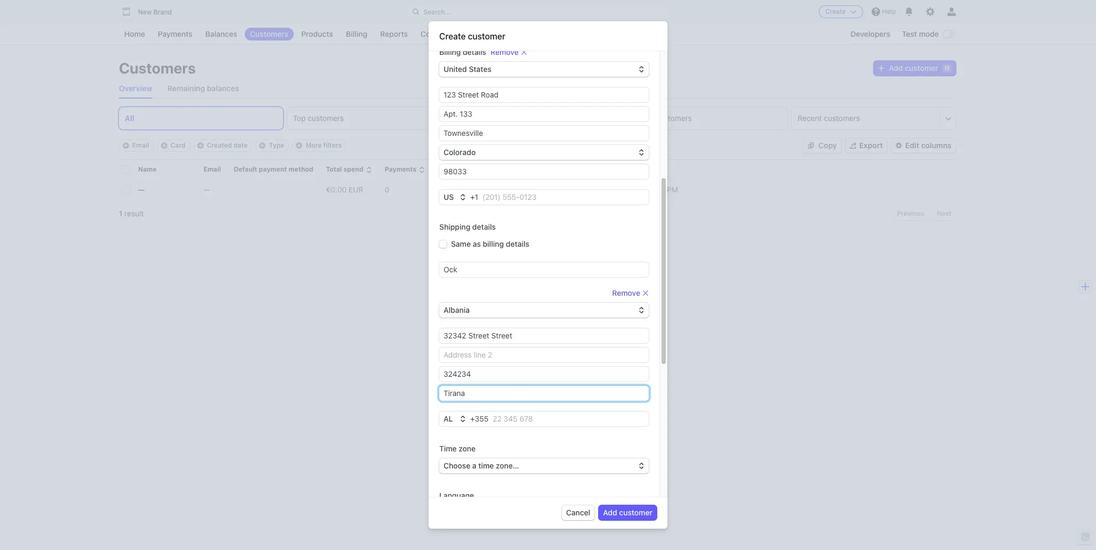 Task type: locate. For each thing, give the bounding box(es) containing it.
1 horizontal spatial add customer
[[889, 63, 939, 73]]

0 horizontal spatial remove
[[491, 47, 519, 57]]

svg image down developers link
[[878, 65, 885, 71]]

payments up 0 link
[[385, 165, 417, 173]]

new brand button
[[119, 4, 182, 19]]

0 horizontal spatial billing
[[346, 29, 367, 38]]

svg image inside copy popup button
[[808, 142, 815, 149]]

svg image
[[878, 65, 885, 71], [808, 142, 815, 149]]

0 horizontal spatial — link
[[138, 181, 169, 198]]

2 horizontal spatial €0.00 eur
[[488, 185, 525, 194]]

€0.00 eur down total spend at the top left
[[326, 185, 363, 194]]

total
[[326, 165, 342, 173]]

details right billing
[[506, 239, 530, 249]]

address line 1 text field up address line 2 text box
[[439, 87, 649, 102]]

details down create customer
[[463, 47, 486, 57]]

details up same as billing details at the left top of page
[[472, 222, 496, 231]]

united
[[444, 65, 467, 74]]

1 tab list from the top
[[119, 79, 956, 99]]

next
[[937, 210, 952, 218]]

1 address line 1 text field from the top
[[439, 87, 649, 102]]

albania
[[444, 306, 470, 315]]

choose a time zone… button
[[439, 459, 649, 474]]

customers for repeat customers
[[656, 114, 692, 123]]

1 vertical spatial created
[[621, 165, 647, 173]]

billing up united
[[439, 47, 461, 57]]

customers
[[250, 29, 288, 38], [119, 59, 196, 77]]

toolbar
[[119, 139, 347, 152]]

remaining balances
[[167, 84, 239, 93]]

— link
[[138, 181, 169, 198], [204, 181, 234, 198]]

customers right "top"
[[308, 114, 344, 123]]

create
[[826, 7, 846, 15], [439, 31, 466, 41]]

add inside button
[[603, 508, 617, 517]]

eur down 'spend'
[[349, 185, 363, 194]]

2 horizontal spatial eur
[[511, 185, 525, 194]]

pm
[[667, 185, 678, 194]]

customers left products
[[250, 29, 288, 38]]

recent
[[798, 114, 822, 123]]

1 vertical spatial email
[[204, 165, 221, 173]]

0 vertical spatial remove button
[[491, 47, 527, 58]]

1 vertical spatial customers
[[119, 59, 196, 77]]

€0.00 eur link down zip text box in the top of the page
[[488, 181, 556, 198]]

open overflow menu image
[[945, 115, 952, 121]]

0 vertical spatial details
[[463, 47, 486, 57]]

1 horizontal spatial svg image
[[878, 65, 885, 71]]

€0.00 eur down refunds
[[438, 185, 475, 194]]

1 left the result
[[119, 209, 122, 218]]

time zone
[[439, 444, 476, 453]]

customers up city text field
[[497, 114, 533, 123]]

€0.00 eur link down refunds
[[438, 181, 488, 198]]

0 vertical spatial svg image
[[878, 65, 885, 71]]

— link down default
[[204, 181, 234, 198]]

1 horizontal spatial remove button
[[612, 288, 649, 299]]

0 horizontal spatial created
[[207, 141, 232, 149]]

0 vertical spatial remove
[[491, 47, 519, 57]]

add email image
[[123, 142, 129, 149]]

0 vertical spatial created
[[207, 141, 232, 149]]

0 horizontal spatial eur
[[349, 185, 363, 194]]

3 €0.00 eur link from the left
[[488, 181, 556, 198]]

0 horizontal spatial create
[[439, 31, 466, 41]]

2 vertical spatial details
[[506, 239, 530, 249]]

1 horizontal spatial 1
[[475, 193, 478, 202]]

1 vertical spatial 1
[[119, 209, 122, 218]]

+ up the shipping details
[[470, 193, 475, 202]]

0 horizontal spatial add customer
[[603, 508, 653, 517]]

customers for recent customers
[[824, 114, 860, 123]]

1 horizontal spatial —
[[204, 185, 210, 194]]

€0.00 down refunds
[[438, 185, 458, 194]]

create inside button
[[826, 7, 846, 15]]

filters
[[323, 141, 342, 149]]

connect link
[[415, 28, 456, 41]]

2 vertical spatial customer
[[619, 508, 653, 517]]

2 — link from the left
[[204, 181, 234, 198]]

0 horizontal spatial email
[[132, 141, 149, 149]]

export button
[[846, 138, 887, 153]]

1 horizontal spatial more
[[463, 29, 481, 38]]

1 vertical spatial payments
[[385, 165, 417, 173]]

repeat customers
[[630, 114, 692, 123]]

add customer button
[[599, 506, 657, 520]]

billing for billing
[[346, 29, 367, 38]]

more right add more filters icon
[[306, 141, 322, 149]]

add customer
[[889, 63, 939, 73], [603, 508, 653, 517]]

€0.00 eur right + 1
[[488, 185, 525, 194]]

add customer inside button
[[603, 508, 653, 517]]

0 vertical spatial address line 1 text field
[[439, 87, 649, 102]]

billing
[[346, 29, 367, 38], [439, 47, 461, 57]]

0 horizontal spatial customers
[[119, 59, 196, 77]]

choose a time zone…
[[444, 461, 519, 470]]

email down add created date image
[[204, 165, 221, 173]]

1 horizontal spatial create
[[826, 7, 846, 15]]

0 horizontal spatial €0.00
[[326, 185, 347, 194]]

2 horizontal spatial €0.00
[[488, 185, 509, 194]]

time right a on the left bottom of the page
[[479, 461, 494, 470]]

0 horizontal spatial add
[[603, 508, 617, 517]]

add customer right cancel
[[603, 508, 653, 517]]

2 tab list from the top
[[119, 107, 956, 130]]

2 horizontal spatial customer
[[905, 63, 939, 73]]

payments down brand
[[158, 29, 193, 38]]

1 vertical spatial tab list
[[119, 107, 956, 130]]

billing inside billing link
[[346, 29, 367, 38]]

a
[[472, 461, 477, 470]]

overview link
[[119, 79, 153, 98]]

create up billing details
[[439, 31, 466, 41]]

eur down zip text box in the top of the page
[[511, 185, 525, 194]]

same
[[451, 239, 471, 249]]

1 vertical spatial add
[[603, 508, 617, 517]]

email right add email icon
[[132, 141, 149, 149]]

1 horizontal spatial customers
[[250, 29, 288, 38]]

1 vertical spatial remove
[[612, 289, 640, 298]]

0 vertical spatial create
[[826, 7, 846, 15]]

0 horizontal spatial 1
[[119, 209, 122, 218]]

time
[[480, 114, 495, 123], [479, 461, 494, 470]]

1
[[475, 193, 478, 202], [119, 209, 122, 218]]

created right add created date image
[[207, 141, 232, 149]]

0 vertical spatial 1
[[475, 193, 478, 202]]

Select Item checkbox
[[122, 186, 130, 193]]

0 vertical spatial add
[[889, 63, 903, 73]]

1 horizontal spatial remove
[[612, 289, 640, 298]]

0 horizontal spatial customer
[[468, 31, 506, 41]]

1 vertical spatial add customer
[[603, 508, 653, 517]]

payments link
[[153, 28, 198, 41]]

create up developers link
[[826, 7, 846, 15]]

created up the "oct" at top right
[[621, 165, 647, 173]]

— right select item checkbox
[[138, 185, 145, 194]]

details
[[463, 47, 486, 57], [472, 222, 496, 231], [506, 239, 530, 249]]

Select All checkbox
[[122, 166, 130, 173]]

—
[[138, 185, 145, 194], [204, 185, 210, 194]]

1 + from the top
[[470, 193, 475, 202]]

City text field
[[439, 126, 649, 141]]

tab list
[[119, 79, 956, 99], [119, 107, 956, 130]]

2 eur from the left
[[460, 185, 475, 194]]

2 — from the left
[[204, 185, 210, 194]]

€0.00 eur link down 'spend'
[[326, 181, 385, 198]]

customers for top customers
[[308, 114, 344, 123]]

0 horizontal spatial —
[[138, 185, 145, 194]]

0 vertical spatial more
[[463, 29, 481, 38]]

customers up overview on the top left of page
[[119, 59, 196, 77]]

City text field
[[439, 386, 649, 401]]

0
[[385, 185, 389, 194]]

reports
[[380, 29, 408, 38]]

reports link
[[375, 28, 413, 41]]

Address line 1 text field
[[439, 87, 649, 102], [439, 329, 649, 343]]

1 — from the left
[[138, 185, 145, 194]]

1 horizontal spatial add
[[889, 63, 903, 73]]

more inside toolbar
[[306, 141, 322, 149]]

1 vertical spatial address line 1 text field
[[439, 329, 649, 343]]

1 horizontal spatial €0.00
[[438, 185, 458, 194]]

eur
[[349, 185, 363, 194], [460, 185, 475, 194], [511, 185, 525, 194]]

customers up copy
[[824, 114, 860, 123]]

1 vertical spatial time
[[479, 461, 494, 470]]

eur down refunds
[[460, 185, 475, 194]]

products
[[301, 29, 333, 38]]

— link down name
[[138, 181, 169, 198]]

payments
[[158, 29, 193, 38], [385, 165, 417, 173]]

balances
[[207, 84, 239, 93]]

oct 17, 7:21 pm
[[621, 185, 678, 194]]

2 + from the top
[[470, 414, 475, 423]]

1 customers from the left
[[308, 114, 344, 123]]

1 €0.00 from the left
[[326, 185, 347, 194]]

€0.00 right + 1
[[488, 185, 509, 194]]

0 vertical spatial tab list
[[119, 79, 956, 99]]

€0.00 down total
[[326, 185, 347, 194]]

tab list containing all
[[119, 107, 956, 130]]

more up billing details
[[463, 29, 481, 38]]

details for billing details
[[463, 47, 486, 57]]

recent customers link
[[792, 107, 941, 130]]

address line 1 text field up address line 2 text field
[[439, 329, 649, 343]]

2 customers from the left
[[497, 114, 533, 123]]

1 vertical spatial billing
[[439, 47, 461, 57]]

1 €0.00 eur from the left
[[326, 185, 363, 194]]

add card image
[[161, 142, 167, 149]]

time down states
[[480, 114, 495, 123]]

billing for billing details
[[439, 47, 461, 57]]

2 €0.00 eur link from the left
[[438, 181, 488, 198]]

(201) 555-0123 telephone field
[[478, 190, 649, 205]]

repeat customers link
[[624, 107, 788, 130]]

overview
[[119, 84, 153, 93]]

1 horizontal spatial customer
[[619, 508, 653, 517]]

email
[[132, 141, 149, 149], [204, 165, 221, 173]]

customer
[[468, 31, 506, 41], [905, 63, 939, 73], [619, 508, 653, 517]]

0 horizontal spatial svg image
[[808, 142, 815, 149]]

customers right repeat
[[656, 114, 692, 123]]

mode
[[919, 29, 939, 38]]

created for created
[[621, 165, 647, 173]]

€0.00 eur link
[[326, 181, 385, 198], [438, 181, 488, 198], [488, 181, 556, 198]]

0 horizontal spatial payments
[[158, 29, 193, 38]]

address line 1 text field for albania
[[439, 329, 649, 343]]

1 vertical spatial svg image
[[808, 142, 815, 149]]

1 horizontal spatial billing
[[439, 47, 461, 57]]

3 customers from the left
[[656, 114, 692, 123]]

add down test
[[889, 63, 903, 73]]

1 vertical spatial more
[[306, 141, 322, 149]]

svg image left copy
[[808, 142, 815, 149]]

0 vertical spatial billing
[[346, 29, 367, 38]]

customer inside add customer button
[[619, 508, 653, 517]]

1 horizontal spatial eur
[[460, 185, 475, 194]]

2 address line 1 text field from the top
[[439, 329, 649, 343]]

1 vertical spatial +
[[470, 414, 475, 423]]

+
[[470, 193, 475, 202], [470, 414, 475, 423]]

+ up zone on the left bottom of the page
[[470, 414, 475, 423]]

more for more
[[463, 29, 481, 38]]

0 vertical spatial customers
[[250, 29, 288, 38]]

0 vertical spatial +
[[470, 193, 475, 202]]

add right cancel
[[603, 508, 617, 517]]

1 horizontal spatial €0.00 eur
[[438, 185, 475, 194]]

add customer left n at the right top
[[889, 63, 939, 73]]

0 horizontal spatial more
[[306, 141, 322, 149]]

1 horizontal spatial — link
[[204, 181, 234, 198]]

add created date image
[[197, 142, 204, 149]]

remove button
[[491, 47, 527, 58], [612, 288, 649, 299]]

created
[[207, 141, 232, 149], [621, 165, 647, 173]]

more
[[463, 29, 481, 38], [306, 141, 322, 149]]

+ for 355
[[470, 414, 475, 423]]

0 horizontal spatial €0.00 eur
[[326, 185, 363, 194]]

— down add created date image
[[204, 185, 210, 194]]

1 horizontal spatial created
[[621, 165, 647, 173]]

7:21
[[649, 185, 665, 194]]

1 vertical spatial details
[[472, 222, 496, 231]]

4 customers from the left
[[824, 114, 860, 123]]

1 up the shipping details
[[475, 193, 478, 202]]

Postal code text field
[[439, 367, 649, 382]]

brand
[[154, 8, 172, 16]]

address line 1 text field for united states
[[439, 87, 649, 102]]

0 vertical spatial customer
[[468, 31, 506, 41]]

1 vertical spatial create
[[439, 31, 466, 41]]

billing left reports
[[346, 29, 367, 38]]

add
[[889, 63, 903, 73], [603, 508, 617, 517]]

more inside button
[[463, 29, 481, 38]]



Task type: vqa. For each thing, say whether or not it's contained in the screenshot.
First-time customers
yes



Task type: describe. For each thing, give the bounding box(es) containing it.
3 eur from the left
[[511, 185, 525, 194]]

edit
[[906, 141, 920, 150]]

previous
[[897, 210, 925, 218]]

top customers
[[293, 114, 344, 123]]

more button
[[458, 28, 497, 41]]

cancel
[[566, 508, 590, 517]]

method
[[289, 165, 313, 173]]

create customer
[[439, 31, 506, 41]]

add more filters image
[[296, 142, 303, 149]]

1 €0.00 eur link from the left
[[326, 181, 385, 198]]

customers link
[[245, 28, 294, 41]]

shipping details
[[439, 222, 496, 231]]

create for create customer
[[439, 31, 466, 41]]

top customers link
[[287, 107, 451, 130]]

1 result
[[119, 209, 144, 218]]

home link
[[119, 28, 150, 41]]

+ 1
[[470, 193, 478, 202]]

oct 17, 7:21 pm link
[[621, 181, 956, 198]]

result
[[124, 209, 144, 218]]

0 vertical spatial time
[[480, 114, 495, 123]]

— for 2nd — link from the left
[[204, 185, 210, 194]]

2 €0.00 from the left
[[438, 185, 458, 194]]

first-time customers link
[[456, 107, 620, 130]]

united states
[[444, 65, 492, 74]]

more for more filters
[[306, 141, 322, 149]]

— for 2nd — link from the right
[[138, 185, 145, 194]]

first-
[[461, 114, 480, 123]]

1 eur from the left
[[349, 185, 363, 194]]

create button
[[819, 5, 863, 18]]

choose
[[444, 461, 470, 470]]

1 — link from the left
[[138, 181, 169, 198]]

test
[[902, 29, 917, 38]]

new
[[138, 8, 152, 16]]

1 vertical spatial remove button
[[612, 288, 649, 299]]

edit columns button
[[892, 138, 956, 153]]

ZIP text field
[[439, 164, 649, 179]]

edit columns
[[906, 141, 952, 150]]

shipping
[[439, 222, 471, 231]]

default
[[234, 165, 257, 173]]

0 vertical spatial payments
[[158, 29, 193, 38]]

united states button
[[439, 62, 649, 77]]

same as billing details
[[451, 239, 530, 249]]

new brand
[[138, 8, 172, 16]]

card
[[171, 141, 186, 149]]

products link
[[296, 28, 338, 41]]

test mode
[[902, 29, 939, 38]]

top
[[293, 114, 306, 123]]

22 345 678 telephone field
[[489, 412, 649, 427]]

recent customers
[[798, 114, 860, 123]]

spend
[[344, 165, 363, 173]]

0 link
[[385, 181, 438, 198]]

cancel button
[[562, 506, 595, 520]]

1 vertical spatial customer
[[905, 63, 939, 73]]

time
[[439, 444, 457, 453]]

as
[[473, 239, 481, 249]]

3 €0.00 from the left
[[488, 185, 509, 194]]

export
[[860, 141, 883, 150]]

created for created date
[[207, 141, 232, 149]]

first-time customers
[[461, 114, 533, 123]]

home
[[124, 29, 145, 38]]

1 horizontal spatial email
[[204, 165, 221, 173]]

created date
[[207, 141, 248, 149]]

all
[[125, 114, 134, 123]]

billing
[[483, 239, 504, 249]]

17,
[[636, 185, 647, 194]]

toolbar containing email
[[119, 139, 347, 152]]

language
[[439, 491, 474, 500]]

next button
[[933, 207, 956, 220]]

1 horizontal spatial payments
[[385, 165, 417, 173]]

Jenny Rosen text field
[[439, 262, 649, 277]]

tab list containing overview
[[119, 79, 956, 99]]

Address line 2 text field
[[439, 107, 649, 122]]

zone
[[459, 444, 476, 453]]

0 horizontal spatial remove button
[[491, 47, 527, 58]]

355
[[475, 414, 489, 423]]

billing link
[[341, 28, 373, 41]]

zone…
[[496, 461, 519, 470]]

name
[[138, 165, 157, 173]]

n
[[945, 64, 950, 72]]

type
[[269, 141, 284, 149]]

developers link
[[846, 28, 896, 41]]

time inside dropdown button
[[479, 461, 494, 470]]

copy button
[[804, 138, 841, 153]]

3 €0.00 eur from the left
[[488, 185, 525, 194]]

details for shipping details
[[472, 222, 496, 231]]

states
[[469, 65, 492, 74]]

default payment method
[[234, 165, 313, 173]]

search…
[[424, 8, 451, 16]]

balances link
[[200, 28, 243, 41]]

all link
[[119, 107, 283, 130]]

more filters
[[306, 141, 342, 149]]

+ for 1
[[470, 193, 475, 202]]

repeat
[[630, 114, 654, 123]]

create for create
[[826, 7, 846, 15]]

remaining
[[167, 84, 205, 93]]

connect
[[421, 29, 451, 38]]

add type image
[[259, 142, 266, 149]]

columns
[[921, 141, 952, 150]]

balances
[[205, 29, 237, 38]]

Search… search field
[[407, 5, 669, 18]]

copy
[[819, 141, 837, 150]]

0 vertical spatial add customer
[[889, 63, 939, 73]]

0 vertical spatial email
[[132, 141, 149, 149]]

previous button
[[893, 207, 929, 220]]

total spend
[[326, 165, 363, 173]]

payment
[[259, 165, 287, 173]]

Address line 2 text field
[[439, 348, 649, 363]]

2 €0.00 eur from the left
[[438, 185, 475, 194]]

oct
[[621, 185, 634, 194]]

+ 355
[[470, 414, 489, 423]]

albania button
[[439, 303, 649, 318]]

refunds
[[438, 165, 464, 173]]



